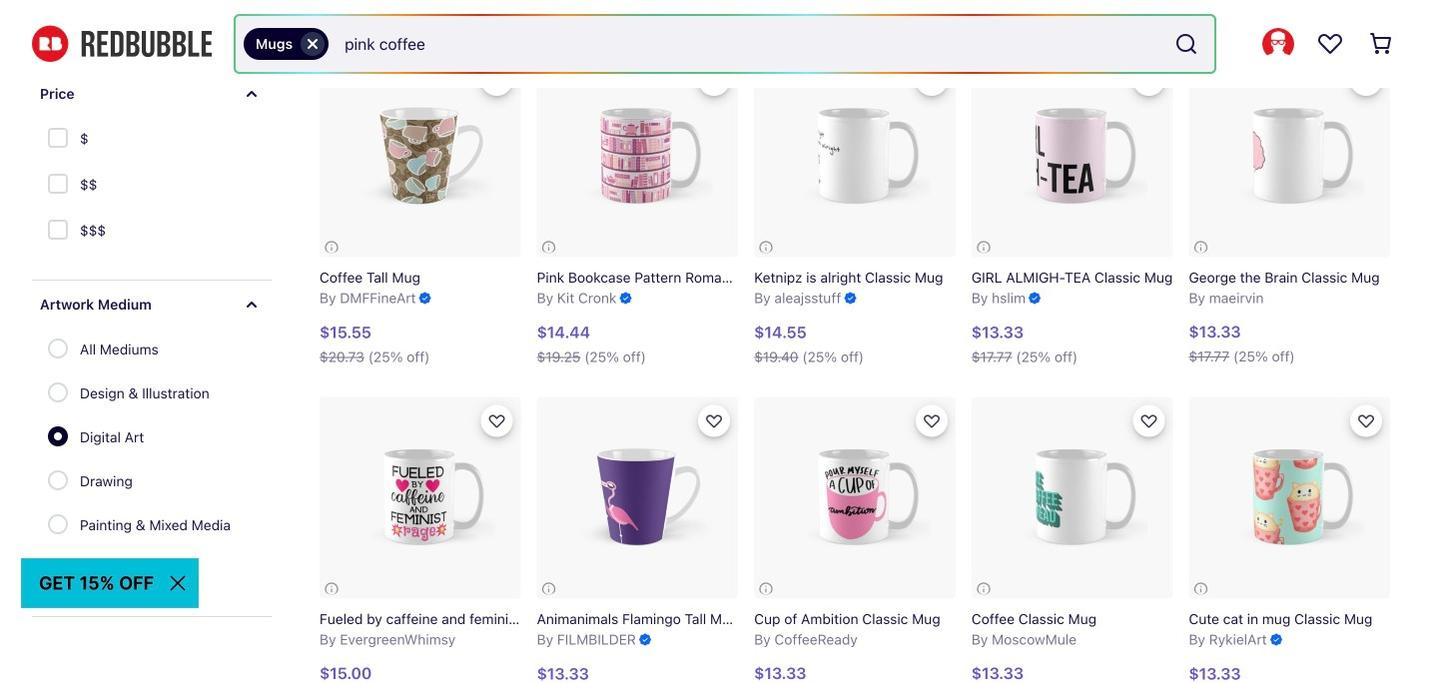 Task type: vqa. For each thing, say whether or not it's contained in the screenshot.
Coffee Tall Mug image
yes



Task type: locate. For each thing, give the bounding box(es) containing it.
None checkbox
[[48, 128, 72, 152], [48, 174, 72, 198], [48, 220, 72, 244], [48, 128, 72, 152], [48, 174, 72, 198], [48, 220, 72, 244]]

None radio
[[48, 339, 68, 359], [48, 427, 68, 446], [48, 470, 68, 490], [48, 514, 68, 534], [48, 339, 68, 359], [48, 427, 68, 446], [48, 470, 68, 490], [48, 514, 68, 534]]

cup of ambition classic mug image
[[754, 397, 956, 599]]

pink bookcase pattern romance tea books classic mug image
[[537, 56, 738, 257]]

animanimals flamingo tall mug image
[[537, 397, 738, 599]]

Search term search field
[[329, 16, 1167, 72]]

None field
[[236, 16, 1215, 72]]

cute cat in mug classic mug image
[[1189, 397, 1390, 599]]

None radio
[[48, 383, 68, 403]]



Task type: describe. For each thing, give the bounding box(es) containing it.
none radio inside artwork medium "option group"
[[48, 383, 68, 403]]

girl almigh-tea classic mug image
[[972, 56, 1173, 257]]

coffee tall mug image
[[320, 56, 521, 257]]

george the brain classic mug image
[[1189, 56, 1390, 257]]

artwork medium option group
[[48, 329, 243, 592]]

price group
[[46, 118, 106, 256]]

coffee classic mug image
[[972, 397, 1173, 599]]

ketnipz is alright classic mug image
[[754, 56, 956, 257]]

fueled by caffeine and feminist rage - feminism classic mug image
[[320, 397, 521, 599]]



